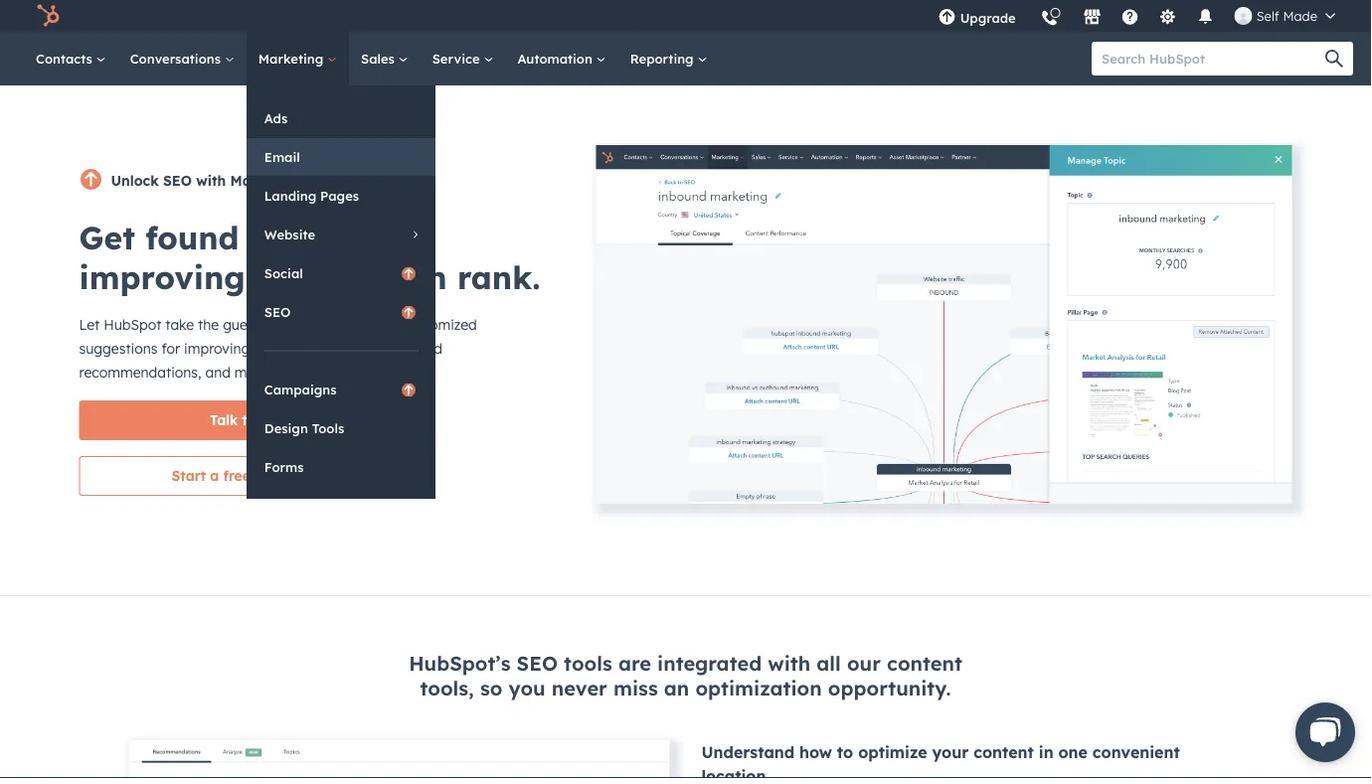 Task type: locate. For each thing, give the bounding box(es) containing it.
1 vertical spatial sales
[[260, 412, 296, 429]]

talk to sales
[[210, 412, 296, 429]]

your inside let hubspot take the guesswork out of seo with customized suggestions for improving your site's rankings, keyword recommendations, and more.
[[254, 340, 283, 358]]

trial
[[307, 468, 335, 485]]

to right how
[[837, 743, 854, 763]]

improving
[[79, 258, 245, 297], [184, 340, 250, 358]]

1 vertical spatial with
[[371, 316, 399, 334]]

how
[[800, 743, 833, 763]]

unlock seo with marketing hub professional
[[111, 172, 424, 189]]

rankings,
[[324, 340, 384, 358]]

0 vertical spatial content
[[887, 652, 963, 676]]

seo left tools
[[517, 652, 558, 676]]

for
[[162, 340, 180, 358]]

search
[[341, 258, 447, 297]]

content left in
[[974, 743, 1034, 763]]

with left all
[[768, 652, 811, 676]]

one
[[1059, 743, 1088, 763]]

2 vertical spatial with
[[768, 652, 811, 676]]

1 vertical spatial to
[[837, 743, 854, 763]]

1 vertical spatial your
[[254, 340, 283, 358]]

sales down campaigns
[[260, 412, 296, 429]]

forms link
[[246, 449, 435, 486]]

1 horizontal spatial to
[[837, 743, 854, 763]]

your right optimize
[[933, 743, 969, 763]]

0 vertical spatial with
[[196, 172, 226, 189]]

marketing menu
[[246, 86, 435, 499]]

customized
[[402, 316, 477, 334]]

settings image
[[1160, 9, 1177, 27]]

integrated
[[658, 652, 762, 676]]

sales link
[[349, 32, 420, 86]]

1 horizontal spatial content
[[974, 743, 1034, 763]]

optimization
[[696, 676, 822, 701]]

0 vertical spatial sales
[[361, 50, 399, 67]]

tools
[[312, 420, 344, 437]]

1 horizontal spatial with
[[371, 316, 399, 334]]

you
[[509, 676, 546, 701]]

seo left out
[[264, 304, 291, 320]]

0 horizontal spatial content
[[887, 652, 963, 676]]

so
[[480, 676, 503, 701]]

social
[[264, 265, 303, 282]]

automation link
[[506, 32, 618, 86]]

search button
[[1316, 42, 1354, 76]]

self made
[[1257, 7, 1318, 24]]

0 vertical spatial your
[[256, 258, 330, 297]]

your down guesswork
[[254, 340, 283, 358]]

more.
[[235, 364, 272, 381]]

conversations
[[130, 50, 225, 67]]

0 vertical spatial to
[[242, 412, 256, 429]]

2 vertical spatial your
[[933, 743, 969, 763]]

email
[[264, 149, 300, 165]]

your down website
[[256, 258, 330, 297]]

1 vertical spatial improving
[[184, 340, 250, 358]]

automation
[[518, 50, 597, 67]]

improving up the take
[[79, 258, 245, 297]]

contacts link
[[24, 32, 118, 86]]

campaigns
[[264, 381, 337, 398]]

sales
[[361, 50, 399, 67], [260, 412, 296, 429]]

ads link
[[246, 99, 435, 137]]

website link
[[246, 216, 435, 254]]

sales up ads link
[[361, 50, 399, 67]]

understand how to optimize your content in one convenient location.
[[702, 743, 1180, 779]]

marketing
[[258, 50, 327, 67], [230, 172, 302, 189]]

1 vertical spatial content
[[974, 743, 1034, 763]]

menu
[[927, 0, 1348, 39]]

2 horizontal spatial with
[[768, 652, 811, 676]]

improving inside get found online by improving your search rank.
[[79, 258, 245, 297]]

seo inside 'hubspot's seo tools are integrated with all our content tools, so you never miss an optimization opportunity.'
[[517, 652, 558, 676]]

improving inside let hubspot take the guesswork out of seo with customized suggestions for improving your site's rankings, keyword recommendations, and more.
[[184, 340, 250, 358]]

never
[[552, 676, 608, 701]]

seo up the rankings,
[[339, 316, 367, 334]]

online
[[249, 218, 349, 258]]

your inside 'understand how to optimize your content in one convenient location.'
[[933, 743, 969, 763]]

recommendations,
[[79, 364, 201, 381]]

content right our
[[887, 652, 963, 676]]

marketing down email
[[230, 172, 302, 189]]

improving up and
[[184, 340, 250, 358]]

found
[[145, 218, 239, 258]]

service link
[[420, 32, 506, 86]]

get
[[79, 218, 135, 258]]

design tools
[[264, 420, 344, 437]]

0 horizontal spatial sales
[[260, 412, 296, 429]]

tools
[[564, 652, 612, 676]]

0 horizontal spatial with
[[196, 172, 226, 189]]

free
[[223, 468, 251, 485]]

marketplaces image
[[1084, 9, 1102, 27]]

tools,
[[420, 676, 474, 701]]

talk
[[210, 412, 238, 429]]

seo right unlock
[[163, 172, 192, 189]]

Search HubSpot search field
[[1092, 42, 1336, 76]]

with up keyword
[[371, 316, 399, 334]]

search image
[[1326, 50, 1344, 68]]

chat widget region
[[1264, 683, 1372, 779]]

content
[[887, 652, 963, 676], [974, 743, 1034, 763]]

made
[[1284, 7, 1318, 24]]

0 vertical spatial improving
[[79, 258, 245, 297]]

conversations link
[[118, 32, 246, 86]]

with up "found"
[[196, 172, 226, 189]]

marketing up ads
[[258, 50, 327, 67]]

0 horizontal spatial to
[[242, 412, 256, 429]]

14-
[[255, 468, 277, 485]]

1 horizontal spatial sales
[[361, 50, 399, 67]]

all
[[817, 652, 841, 676]]

with
[[196, 172, 226, 189], [371, 316, 399, 334], [768, 652, 811, 676]]

to inside button
[[242, 412, 256, 429]]

our
[[847, 652, 881, 676]]

to
[[242, 412, 256, 429], [837, 743, 854, 763]]

hubspot's seo tools are integrated with all our content tools, so you never miss an optimization opportunity.
[[409, 652, 963, 701]]

to right talk
[[242, 412, 256, 429]]

your
[[256, 258, 330, 297], [254, 340, 283, 358], [933, 743, 969, 763]]

reporting link
[[618, 32, 720, 86]]



Task type: describe. For each thing, give the bounding box(es) containing it.
hubspot's
[[409, 652, 511, 676]]

sales inside button
[[260, 412, 296, 429]]

and
[[205, 364, 231, 381]]

keyword
[[388, 340, 443, 358]]

your inside get found online by improving your search rank.
[[256, 258, 330, 297]]

marketing link
[[246, 32, 349, 86]]

get found online by improving your search rank.
[[79, 218, 541, 297]]

campaigns link
[[246, 371, 435, 409]]

the
[[198, 316, 219, 334]]

day
[[277, 468, 303, 485]]

design
[[264, 420, 308, 437]]

suggestions
[[79, 340, 158, 358]]

landing
[[264, 188, 317, 204]]

self made button
[[1223, 0, 1348, 32]]

hubspot image
[[36, 4, 60, 28]]

guesswork
[[223, 316, 293, 334]]

marketplaces button
[[1072, 0, 1114, 32]]

rank.
[[457, 258, 541, 297]]

location.
[[702, 767, 770, 779]]

convenient
[[1093, 743, 1180, 763]]

to inside 'understand how to optimize your content in one convenient location.'
[[837, 743, 854, 763]]

talk to sales button
[[79, 401, 427, 441]]

in
[[1039, 743, 1054, 763]]

site's
[[287, 340, 320, 358]]

seo inside marketing menu
[[264, 304, 291, 320]]

self
[[1257, 7, 1280, 24]]

website
[[264, 226, 315, 243]]

service
[[432, 50, 484, 67]]

settings link
[[1148, 0, 1189, 32]]

content inside 'hubspot's seo tools are integrated with all our content tools, so you never miss an optimization opportunity.'
[[887, 652, 963, 676]]

of
[[322, 316, 336, 334]]

with inside 'hubspot's seo tools are integrated with all our content tools, so you never miss an optimization opportunity.'
[[768, 652, 811, 676]]

calling icon button
[[1033, 2, 1067, 31]]

start
[[172, 468, 206, 485]]

professional
[[339, 172, 424, 189]]

notifications image
[[1197, 9, 1215, 27]]

start a free 14-day trial
[[172, 468, 335, 485]]

hub
[[306, 172, 334, 189]]

let
[[79, 316, 100, 334]]

let hubspot take the guesswork out of seo with customized suggestions for improving your site's rankings, keyword recommendations, and more.
[[79, 316, 477, 381]]

calling icon image
[[1041, 10, 1059, 28]]

take
[[165, 316, 194, 334]]

contacts
[[36, 50, 96, 67]]

forms
[[264, 459, 304, 475]]

landing pages
[[264, 188, 359, 204]]

ads
[[264, 110, 288, 126]]

seo inside let hubspot take the guesswork out of seo with customized suggestions for improving your site's rankings, keyword recommendations, and more.
[[339, 316, 367, 334]]

pages
[[320, 188, 359, 204]]

1 vertical spatial marketing
[[230, 172, 302, 189]]

are
[[619, 652, 651, 676]]

hubspot link
[[24, 4, 75, 28]]

seo link
[[246, 293, 435, 331]]

optimize
[[859, 743, 928, 763]]

an
[[664, 676, 690, 701]]

upgrade
[[961, 9, 1016, 26]]

help image
[[1122, 9, 1140, 27]]

menu containing self made
[[927, 0, 1348, 39]]

0 vertical spatial marketing
[[258, 50, 327, 67]]

reporting
[[630, 50, 698, 67]]

ruby anderson image
[[1235, 7, 1253, 25]]

help button
[[1114, 0, 1148, 32]]

with inside let hubspot take the guesswork out of seo with customized suggestions for improving your site's rankings, keyword recommendations, and more.
[[371, 316, 399, 334]]

out
[[296, 316, 318, 334]]

hubspot
[[104, 316, 162, 334]]

start a free 14-day trial button
[[79, 457, 427, 496]]

social link
[[246, 255, 435, 292]]

by
[[359, 218, 399, 258]]

email link
[[246, 138, 435, 176]]

design tools link
[[246, 410, 435, 448]]

content inside 'understand how to optimize your content in one convenient location.'
[[974, 743, 1034, 763]]

miss
[[614, 676, 658, 701]]

a
[[210, 468, 219, 485]]

understand
[[702, 743, 795, 763]]

opportunity.
[[828, 676, 951, 701]]

landing pages link
[[246, 177, 435, 215]]

upgrade image
[[939, 9, 957, 27]]

notifications button
[[1189, 0, 1223, 32]]



Task type: vqa. For each thing, say whether or not it's contained in the screenshot.
you at the left bottom of page
yes



